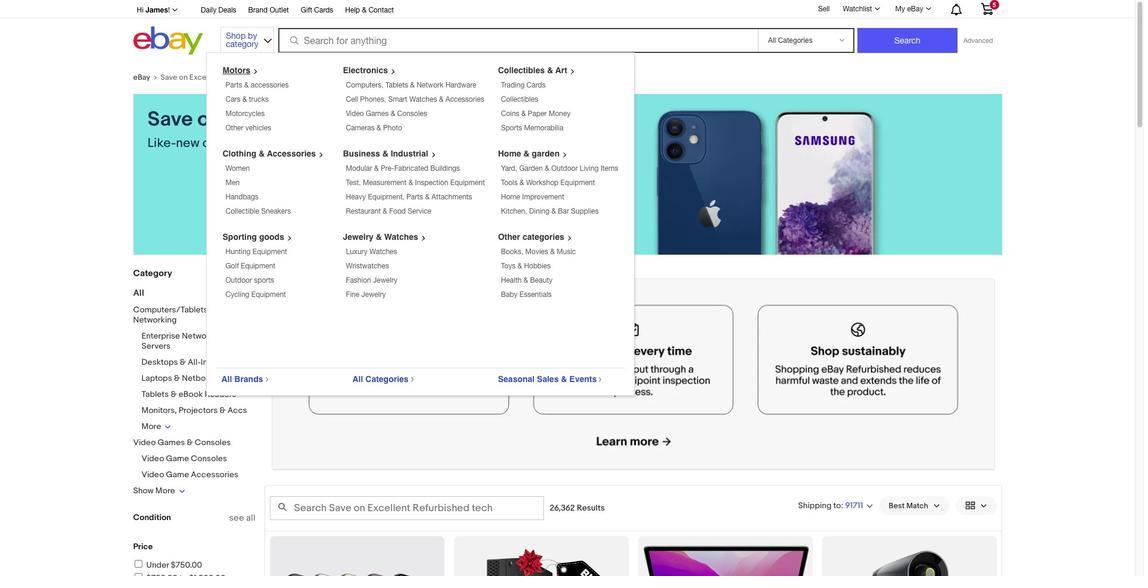 Task type: locate. For each thing, give the bounding box(es) containing it.
1 vertical spatial cards
[[527, 81, 546, 89]]

more down monitors,
[[142, 422, 161, 432]]

0 horizontal spatial parts
[[226, 81, 242, 89]]

& left all-
[[180, 358, 186, 368]]

laptops
[[142, 374, 172, 384]]

0 horizontal spatial ebay
[[133, 73, 150, 82]]

cycling equipment link
[[226, 291, 286, 299]]

equipment down goods
[[253, 248, 287, 256]]

equipment inside the modular & pre-fabricated buildings test, measurement & inspection equipment heavy equipment, parts & attachments restaurant & food service
[[450, 179, 485, 187]]

& up cell phones, smart watches & accessories link
[[410, 81, 415, 89]]

banner
[[130, 0, 1002, 396]]

outdoor up cycling
[[226, 277, 252, 285]]

best match
[[889, 502, 928, 511]]

1 horizontal spatial all
[[221, 375, 232, 384]]

1 vertical spatial jewelry
[[373, 277, 398, 285]]

2 vertical spatial accessories
[[191, 470, 238, 480]]

1 vertical spatial home
[[501, 193, 520, 201]]

men link
[[226, 179, 240, 187]]

parts down the test, measurement & inspection equipment link
[[407, 193, 423, 201]]

1 horizontal spatial cards
[[527, 81, 546, 89]]

0 vertical spatial watches
[[409, 95, 437, 104]]

accessories
[[251, 81, 289, 89]]

tablets inside 'computers, tablets & network hardware cell phones, smart watches & accessories video games & consoles cameras & photo'
[[386, 81, 408, 89]]

5 link
[[974, 0, 1000, 17]]

0 vertical spatial other
[[226, 124, 243, 132]]

projectors
[[179, 406, 218, 416]]

equipment down the hunting equipment link
[[241, 262, 275, 271]]

1 horizontal spatial video games & consoles link
[[346, 110, 427, 118]]

tools
[[501, 179, 518, 187]]

1 horizontal spatial tablets
[[386, 81, 408, 89]]

video games & consoles link up video game consoles link
[[133, 438, 231, 448]]

dell desktop computer pc i7, up to 64gb ram, 4tb ssd, windows 11 or 10, wifi bt image
[[454, 537, 628, 577]]

cards inside trading cards collectibles coins & paper money sports memorabilia
[[527, 81, 546, 89]]

other up "books,"
[[498, 232, 520, 242]]

0 horizontal spatial other
[[226, 124, 243, 132]]

consoles up video game accessories link
[[191, 454, 227, 464]]

laptops & netbooks link
[[142, 374, 219, 384]]

motors
[[223, 66, 250, 75]]

best match button
[[879, 497, 950, 516]]

& up luxury watches link
[[376, 232, 382, 242]]

by
[[248, 31, 257, 41]]

motors link
[[223, 66, 263, 75]]

bar
[[558, 207, 569, 216]]

1 horizontal spatial other
[[498, 232, 520, 242]]

0 horizontal spatial refurbished
[[223, 73, 266, 82]]

video games & consoles video game consoles video game accessories
[[133, 438, 238, 480]]

consoles down cell phones, smart watches & accessories link
[[397, 110, 427, 118]]

1 vertical spatial refurbished
[[316, 107, 430, 132]]

0 vertical spatial refurbished
[[223, 73, 266, 82]]

gaming pc ryzen 7 5800x 4.7ghz 32gb ram | 2tb ssd | rtx 3080 10gb alienware r10 image
[[822, 537, 997, 577]]

tech down hardware
[[435, 107, 477, 132]]

tech for save on excellent refurbished tech like-new condition, plus a one-year warranty.
[[435, 107, 477, 132]]

on for save on excellent refurbished tech
[[179, 73, 188, 82]]

0 vertical spatial ebay
[[907, 5, 924, 13]]

& inside video games & consoles video game consoles video game accessories
[[187, 438, 193, 448]]

0 vertical spatial more
[[142, 422, 161, 432]]

& up pre-
[[382, 149, 388, 159]]

& left ebook
[[171, 390, 177, 400]]

jewelry down wristwatches
[[373, 277, 398, 285]]

trading cards collectibles coins & paper money sports memorabilia
[[501, 81, 571, 132]]

games inside video games & consoles video game consoles video game accessories
[[158, 438, 185, 448]]

1 vertical spatial tech
[[435, 107, 477, 132]]

1 horizontal spatial tech
[[435, 107, 477, 132]]

all left categories
[[353, 375, 363, 384]]

tablets down laptops
[[142, 390, 169, 400]]

1 horizontal spatial on
[[197, 107, 221, 132]]

shop by category button
[[221, 27, 274, 52]]

collectibles & art
[[498, 66, 567, 75]]

shipping to : 91711
[[798, 501, 863, 512]]

0 vertical spatial excellent
[[189, 73, 222, 82]]

categories
[[523, 232, 564, 242]]

refurbished inside save on excellent refurbished tech like-new condition, plus a one-year warranty.
[[316, 107, 430, 132]]

0 vertical spatial save
[[160, 73, 177, 82]]

& up networking,
[[210, 305, 216, 315]]

enterprise networking, servers desktops & all-in-ones laptops & netbooks tablets & ebook readers monitors, projectors & accs
[[142, 331, 247, 416]]

under $750.00 link
[[133, 561, 202, 571]]

cards for trading
[[527, 81, 546, 89]]

0 vertical spatial on
[[179, 73, 188, 82]]

jewelry & watches
[[343, 232, 418, 242]]

excellent down trucks
[[225, 107, 311, 132]]

& right tools
[[520, 179, 524, 187]]

0 horizontal spatial games
[[158, 438, 185, 448]]

1 vertical spatial more
[[155, 486, 175, 496]]

watches down network
[[409, 95, 437, 104]]

games up video game consoles link
[[158, 438, 185, 448]]

accessories inside video games & consoles video game consoles video game accessories
[[191, 470, 238, 480]]

0 vertical spatial tablets
[[386, 81, 408, 89]]

ebay
[[907, 5, 924, 13], [133, 73, 150, 82]]

jewelry up luxury at the top left of the page
[[343, 232, 374, 242]]

0 horizontal spatial tech
[[268, 73, 283, 82]]

handbags link
[[226, 193, 259, 201]]

outdoor up the tools & workshop equipment link
[[551, 165, 578, 173]]

home inside 'yard, garden & outdoor living items tools & workshop equipment home improvement kitchen, dining & bar supplies'
[[501, 193, 520, 201]]

1 vertical spatial games
[[158, 438, 185, 448]]

hunting
[[226, 248, 251, 256]]

on right ebay link
[[179, 73, 188, 82]]

on inside save on excellent refurbished tech like-new condition, plus a one-year warranty.
[[197, 107, 221, 132]]

1 horizontal spatial accessories
[[267, 149, 316, 159]]

cameras
[[346, 124, 375, 132]]

sneakers
[[261, 207, 291, 216]]

best
[[889, 502, 905, 511]]

collectibles down trading cards link at the top left of the page
[[501, 95, 538, 104]]

games up cameras & photo link
[[366, 110, 389, 118]]

watches down jewelry & watches
[[370, 248, 397, 256]]

0 vertical spatial tech
[[268, 73, 283, 82]]

& left "food"
[[383, 207, 387, 216]]

cards for gift
[[314, 6, 333, 14]]

all up readers
[[221, 375, 232, 384]]

excellent left motors
[[189, 73, 222, 82]]

1 vertical spatial save
[[148, 107, 193, 132]]

apple macbook pro mneh3ll/a 2022 apple m2 chip   10gpu/8cpu 13.3" 8gb 256gb ssd image
[[638, 543, 813, 577]]

pre-
[[381, 165, 394, 173]]

2 vertical spatial jewelry
[[361, 291, 386, 299]]

cards right gift
[[314, 6, 333, 14]]

0 vertical spatial home
[[498, 149, 521, 159]]

heavy equipment, parts & attachments link
[[346, 193, 472, 201]]

1 vertical spatial parts
[[407, 193, 423, 201]]

parts up cars
[[226, 81, 242, 89]]

fine
[[346, 291, 359, 299]]

parts inside the modular & pre-fabricated buildings test, measurement & inspection equipment heavy equipment, parts & attachments restaurant & food service
[[407, 193, 423, 201]]

computers,
[[346, 81, 384, 89]]

& right toys at the top left of the page
[[518, 262, 522, 271]]

trading
[[501, 81, 525, 89]]

apple iphone 14 pro max 256gb ( unlocked)  us e sim - excellent image
[[270, 537, 444, 577]]

more
[[142, 422, 161, 432], [155, 486, 175, 496]]

tablets up "smart"
[[386, 81, 408, 89]]

None text field
[[272, 280, 994, 470]]

0 horizontal spatial video games & consoles link
[[133, 438, 231, 448]]

excellent inside save on excellent refurbished tech like-new condition, plus a one-year warranty.
[[225, 107, 311, 132]]

readers
[[205, 390, 236, 400]]

help & contact
[[345, 6, 394, 14]]

other
[[226, 124, 243, 132], [498, 232, 520, 242]]

phones,
[[360, 95, 386, 104]]

fashion
[[346, 277, 371, 285]]

enterprise networking, servers link
[[142, 331, 228, 352]]

cards inside account navigation
[[314, 6, 333, 14]]

books,
[[501, 248, 523, 256]]

refurbished for save on excellent refurbished tech like-new condition, plus a one-year warranty.
[[316, 107, 430, 132]]

jewelry down fashion jewelry link
[[361, 291, 386, 299]]

outdoor inside 'yard, garden & outdoor living items tools & workshop equipment home improvement kitchen, dining & bar supplies'
[[551, 165, 578, 173]]

inspection
[[415, 179, 448, 187]]

cards down collectibles & art link
[[527, 81, 546, 89]]

toys & hobbies link
[[501, 262, 551, 271]]

home up yard,
[[498, 149, 521, 159]]

0 horizontal spatial all
[[133, 288, 144, 299]]

0 horizontal spatial cards
[[314, 6, 333, 14]]

refurbished up cars & trucks link
[[223, 73, 266, 82]]

game
[[166, 454, 189, 464], [166, 470, 189, 480]]

equipment down 'living'
[[561, 179, 595, 187]]

banner containing shop by category
[[130, 0, 1002, 396]]

coins & paper money link
[[501, 110, 571, 118]]

1 vertical spatial tablets
[[142, 390, 169, 400]]

1 horizontal spatial excellent
[[225, 107, 311, 132]]

tablets inside 'enterprise networking, servers desktops & all-in-ones laptops & netbooks tablets & ebook readers monitors, projectors & accs'
[[142, 390, 169, 400]]

1 vertical spatial on
[[197, 107, 221, 132]]

seasonal sales & events
[[498, 375, 597, 384]]

1 vertical spatial outdoor
[[226, 277, 252, 285]]

save inside save on excellent refurbished tech like-new condition, plus a one-year warranty.
[[148, 107, 193, 132]]

business
[[343, 149, 380, 159]]

0 horizontal spatial outdoor
[[226, 277, 252, 285]]

industrial
[[391, 149, 428, 159]]

supplies
[[571, 207, 599, 216]]

outdoor sports link
[[226, 277, 274, 285]]

2 horizontal spatial all
[[353, 375, 363, 384]]

my
[[896, 5, 905, 13]]

like-
[[148, 136, 176, 151]]

save on excellent refurbished tech like-new condition, plus a one-year warranty.
[[148, 107, 477, 151]]

refurbished down phones,
[[316, 107, 430, 132]]

collectible
[[226, 207, 259, 216]]

all down category
[[133, 288, 144, 299]]

other up condition,
[[226, 124, 243, 132]]

hunting equipment golf equipment outdoor sports cycling equipment
[[226, 248, 287, 299]]

on up the new
[[197, 107, 221, 132]]

1 vertical spatial game
[[166, 470, 189, 480]]

computers/tablets
[[133, 305, 208, 315]]

video games & consoles link
[[346, 110, 427, 118], [133, 438, 231, 448]]

home down tools
[[501, 193, 520, 201]]

Search for anything text field
[[280, 29, 756, 52]]

collectibles up trading cards link at the top left of the page
[[498, 66, 545, 75]]

home
[[498, 149, 521, 159], [501, 193, 520, 201]]

1 vertical spatial collectibles
[[501, 95, 538, 104]]

all for all
[[133, 288, 144, 299]]

2 horizontal spatial accessories
[[446, 95, 484, 104]]

clothing & accessories link
[[223, 149, 328, 159]]

1 vertical spatial ebay
[[133, 73, 150, 82]]

all categories link
[[353, 375, 419, 384]]

1 horizontal spatial ebay
[[907, 5, 924, 13]]

0 horizontal spatial tablets
[[142, 390, 169, 400]]

0 vertical spatial consoles
[[397, 110, 427, 118]]

video game consoles link
[[142, 454, 227, 464]]

Enter your search keyword text field
[[270, 497, 544, 521]]

1 horizontal spatial outdoor
[[551, 165, 578, 173]]

& right coins
[[521, 110, 526, 118]]

None submit
[[858, 28, 958, 53]]

consoles up video game consoles link
[[195, 438, 231, 448]]

& left art in the top of the page
[[547, 66, 553, 75]]

game down video game consoles link
[[166, 470, 189, 480]]

daily deals
[[201, 6, 236, 14]]

attachments
[[432, 193, 472, 201]]

equipment up attachments
[[450, 179, 485, 187]]

0 horizontal spatial accessories
[[191, 470, 238, 480]]

accessories inside 'computers, tablets & network hardware cell phones, smart watches & accessories video games & consoles cameras & photo'
[[446, 95, 484, 104]]

& up the tools & workshop equipment link
[[545, 165, 549, 173]]

memorabilia
[[524, 124, 564, 132]]

health
[[501, 277, 522, 285]]

0 vertical spatial games
[[366, 110, 389, 118]]

equipment inside 'yard, garden & outdoor living items tools & workshop equipment home improvement kitchen, dining & bar supplies'
[[561, 179, 595, 187]]

1 horizontal spatial games
[[366, 110, 389, 118]]

1 horizontal spatial parts
[[407, 193, 423, 201]]

1 vertical spatial excellent
[[225, 107, 311, 132]]

!
[[168, 6, 170, 14]]

restaurant & food service link
[[346, 207, 432, 216]]

0 horizontal spatial excellent
[[189, 73, 222, 82]]

all
[[133, 288, 144, 299], [221, 375, 232, 384], [353, 375, 363, 384]]

2 vertical spatial watches
[[370, 248, 397, 256]]

game up video game accessories link
[[166, 454, 189, 464]]

video games & consoles link up photo on the left top of the page
[[346, 110, 427, 118]]

& inside trading cards collectibles coins & paper money sports memorabilia
[[521, 110, 526, 118]]

seasonal sales & events link
[[498, 375, 607, 384]]

1 game from the top
[[166, 454, 189, 464]]

0 vertical spatial cards
[[314, 6, 333, 14]]

0 vertical spatial accessories
[[446, 95, 484, 104]]

1 vertical spatial watches
[[384, 232, 418, 242]]

0 vertical spatial parts
[[226, 81, 242, 89]]

1 horizontal spatial refurbished
[[316, 107, 430, 132]]

0 vertical spatial outdoor
[[551, 165, 578, 173]]

excellent for save on excellent refurbished tech
[[189, 73, 222, 82]]

toys
[[501, 262, 516, 271]]

& left accs
[[220, 406, 226, 416]]

refurbished
[[223, 73, 266, 82], [316, 107, 430, 132]]

& left music
[[550, 248, 555, 256]]

jewelry
[[343, 232, 374, 242], [373, 277, 398, 285], [361, 291, 386, 299]]

0 vertical spatial game
[[166, 454, 189, 464]]

consoles
[[397, 110, 427, 118], [195, 438, 231, 448], [191, 454, 227, 464]]

tech up trucks
[[268, 73, 283, 82]]

& right help
[[362, 6, 367, 14]]

save for save on excellent refurbished tech like-new condition, plus a one-year warranty.
[[148, 107, 193, 132]]

$750.00 to $1,500.00 checkbox
[[134, 574, 142, 577]]

match
[[907, 502, 928, 511]]

watches down "food"
[[384, 232, 418, 242]]

tech inside save on excellent refurbished tech like-new condition, plus a one-year warranty.
[[435, 107, 477, 132]]

0 horizontal spatial on
[[179, 73, 188, 82]]

more right show in the bottom of the page
[[155, 486, 175, 496]]

& up video game consoles link
[[187, 438, 193, 448]]



Task type: vqa. For each thing, say whether or not it's contained in the screenshot.
Trading Cards link
yes



Task type: describe. For each thing, give the bounding box(es) containing it.
golf
[[226, 262, 239, 271]]

photo
[[383, 124, 402, 132]]

:
[[841, 501, 844, 511]]

& right clothing
[[259, 149, 265, 159]]

living
[[580, 165, 599, 173]]

watches inside luxury watches wristwatches fashion jewelry fine jewelry
[[370, 248, 397, 256]]

excellent for save on excellent refurbished tech like-new condition, plus a one-year warranty.
[[225, 107, 311, 132]]

hunting equipment link
[[226, 248, 287, 256]]

condition,
[[202, 136, 261, 151]]

on for save on excellent refurbished tech like-new condition, plus a one-year warranty.
[[197, 107, 221, 132]]

games inside 'computers, tablets & network hardware cell phones, smart watches & accessories video games & consoles cameras & photo'
[[366, 110, 389, 118]]

modular
[[346, 165, 372, 173]]

hobbies
[[524, 262, 551, 271]]

new
[[176, 136, 200, 151]]

outdoor inside the hunting equipment golf equipment outdoor sports cycling equipment
[[226, 277, 252, 285]]

dining
[[529, 207, 550, 216]]

yard,
[[501, 165, 517, 173]]

my ebay
[[896, 5, 924, 13]]

price
[[133, 542, 153, 553]]

accs
[[228, 406, 247, 416]]

gift cards link
[[301, 4, 333, 17]]

all for all categories
[[353, 375, 363, 384]]

more button
[[142, 422, 171, 432]]

movies
[[525, 248, 548, 256]]

gift cards
[[301, 6, 333, 14]]

refurbished for save on excellent refurbished tech
[[223, 73, 266, 82]]

vehicles
[[245, 124, 271, 132]]

shop by category
[[226, 31, 258, 49]]

under $750.00
[[146, 561, 202, 571]]

network
[[417, 81, 444, 89]]

networking
[[133, 315, 177, 325]]

measurement
[[363, 179, 407, 187]]

essentials
[[520, 291, 552, 299]]

my ebay link
[[889, 2, 937, 16]]

home improvement link
[[501, 193, 564, 201]]

26,362
[[550, 503, 575, 514]]

see all
[[229, 513, 255, 524]]

& down toys & hobbies link
[[524, 277, 528, 285]]

0 vertical spatial jewelry
[[343, 232, 374, 242]]

& inside account navigation
[[362, 6, 367, 14]]

hardware
[[446, 81, 476, 89]]

trucks
[[249, 95, 269, 104]]

desktops & all-in-ones link
[[142, 358, 231, 368]]

2 vertical spatial consoles
[[191, 454, 227, 464]]

luxury
[[346, 248, 368, 256]]

brand outlet
[[248, 6, 289, 14]]

ebay inside 'link'
[[907, 5, 924, 13]]

view: gallery view image
[[965, 500, 987, 513]]

1 vertical spatial video games & consoles link
[[133, 438, 231, 448]]

daily deals link
[[201, 4, 236, 17]]

monitors, projectors & accs link
[[142, 406, 247, 416]]

sporting goods
[[223, 232, 284, 242]]

cell phones, smart watches & accessories link
[[346, 95, 484, 104]]

ebay refurbished image
[[272, 280, 994, 470]]

yard, garden & outdoor living items tools & workshop equipment home improvement kitchen, dining & bar supplies
[[501, 165, 618, 216]]

improvement
[[522, 193, 564, 201]]

enterprise
[[142, 331, 180, 342]]

& up cars & trucks link
[[244, 81, 249, 89]]

networking,
[[182, 331, 228, 342]]

golf equipment link
[[226, 262, 275, 271]]

monitors,
[[142, 406, 177, 416]]

netbooks
[[182, 374, 219, 384]]

Under $750.00 checkbox
[[134, 561, 142, 569]]

category
[[133, 268, 172, 280]]

sports memorabilia link
[[501, 124, 564, 132]]

brand
[[248, 6, 268, 14]]

& left pre-
[[374, 165, 379, 173]]

cameras & photo link
[[346, 124, 402, 132]]

plus
[[264, 136, 288, 151]]

computers, tablets & network hardware cell phones, smart watches & accessories video games & consoles cameras & photo
[[346, 81, 484, 132]]

& up garden on the left
[[524, 149, 530, 159]]

sell link
[[813, 5, 835, 13]]

jewelry & watches link
[[343, 232, 431, 242]]

all
[[246, 513, 255, 524]]

tablets & ebook readers link
[[142, 390, 236, 400]]

kitchen,
[[501, 207, 527, 216]]

women link
[[226, 165, 250, 173]]

0 vertical spatial collectibles
[[498, 66, 545, 75]]

watches inside 'computers, tablets & network hardware cell phones, smart watches & accessories video games & consoles cameras & photo'
[[409, 95, 437, 104]]

equipment down sports
[[251, 291, 286, 299]]

parts & accessories cars & trucks motorcycles other vehicles
[[226, 81, 289, 132]]

a
[[291, 136, 298, 151]]

& inside computers/tablets & networking
[[210, 305, 216, 315]]

parts & accessories link
[[226, 81, 289, 89]]

consoles inside 'computers, tablets & network hardware cell phones, smart watches & accessories video games & consoles cameras & photo'
[[397, 110, 427, 118]]

motorcycles
[[226, 110, 265, 118]]

0 vertical spatial video games & consoles link
[[346, 110, 427, 118]]

& down desktops & all-in-ones link
[[174, 374, 180, 384]]

women
[[226, 165, 250, 173]]

all for all brands
[[221, 375, 232, 384]]

& down "fabricated"
[[409, 179, 413, 187]]

parts inside parts & accessories cars & trucks motorcycles other vehicles
[[226, 81, 242, 89]]

sporting goods link
[[223, 232, 297, 242]]

money
[[549, 110, 571, 118]]

category
[[226, 39, 258, 49]]

all brands
[[221, 375, 263, 384]]

1 vertical spatial consoles
[[195, 438, 231, 448]]

& right sales
[[561, 375, 567, 384]]

garden
[[532, 149, 560, 159]]

other categories link
[[498, 232, 577, 242]]

fine jewelry link
[[346, 291, 386, 299]]

brand outlet link
[[248, 4, 289, 17]]

& up photo on the left top of the page
[[391, 110, 395, 118]]

account navigation
[[130, 0, 1002, 18]]

1 vertical spatial other
[[498, 232, 520, 242]]

shipping
[[798, 501, 832, 511]]

video inside 'computers, tablets & network hardware cell phones, smart watches & accessories video games & consoles cameras & photo'
[[346, 110, 364, 118]]

collectibles inside trading cards collectibles coins & paper money sports memorabilia
[[501, 95, 538, 104]]

computers, tablets & network hardware link
[[346, 81, 476, 89]]

cars & trucks link
[[226, 95, 269, 104]]

show
[[133, 486, 154, 496]]

baby
[[501, 291, 518, 299]]

brands
[[234, 375, 263, 384]]

yard, garden & outdoor living items link
[[501, 165, 618, 173]]

heavy
[[346, 193, 366, 201]]

luxury watches link
[[346, 248, 397, 256]]

books, movies & music toys & hobbies health & beauty baby essentials
[[501, 248, 576, 299]]

tech for save on excellent refurbished tech
[[268, 73, 283, 82]]

in-
[[201, 358, 211, 368]]

collectibles link
[[501, 95, 538, 104]]

help & contact link
[[345, 4, 394, 17]]

& left photo on the left top of the page
[[377, 124, 381, 132]]

women men handbags collectible sneakers
[[226, 165, 291, 216]]

& left bar
[[552, 207, 556, 216]]

sports
[[254, 277, 274, 285]]

2 game from the top
[[166, 470, 189, 480]]

& right cars
[[243, 95, 247, 104]]

other inside parts & accessories cars & trucks motorcycles other vehicles
[[226, 124, 243, 132]]

save for save on excellent refurbished tech
[[160, 73, 177, 82]]

all brands link
[[221, 375, 273, 384]]

& down network
[[439, 95, 444, 104]]

& down inspection
[[425, 193, 430, 201]]

1 vertical spatial accessories
[[267, 149, 316, 159]]



